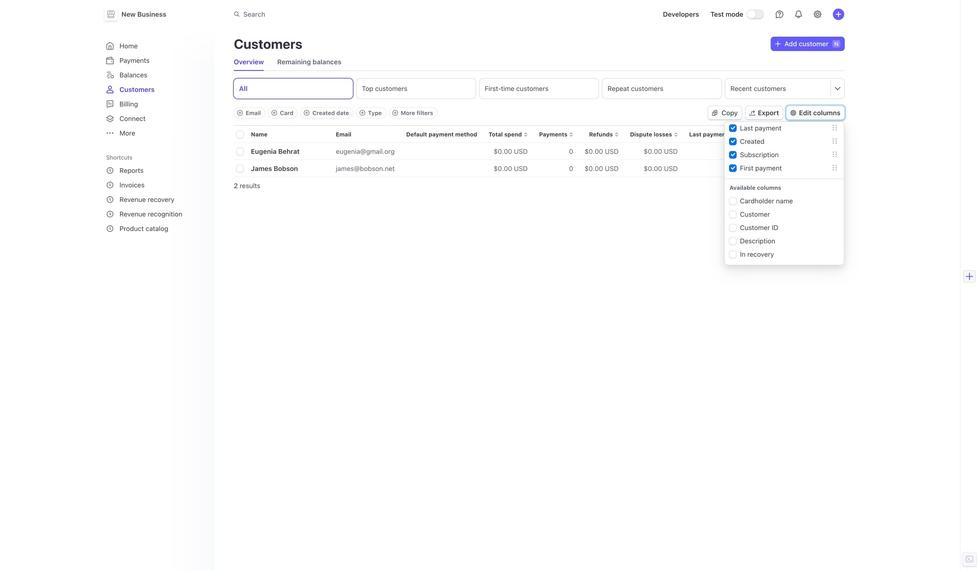 Task type: locate. For each thing, give the bounding box(es) containing it.
1 tab list from the top
[[234, 53, 845, 71]]

Select All checkbox
[[237, 131, 244, 138]]

tab list
[[234, 53, 845, 71], [234, 79, 845, 99]]

help image
[[776, 10, 784, 18]]

add type image
[[360, 110, 365, 116]]

toolbar
[[234, 107, 438, 119]]

Select item checkbox
[[237, 148, 244, 155], [237, 165, 244, 172]]

1 shortcuts element from the top
[[102, 151, 209, 236]]

None checkbox
[[730, 152, 737, 158], [730, 165, 737, 172], [730, 198, 737, 205], [730, 225, 737, 231], [730, 238, 737, 245], [730, 251, 737, 258], [730, 152, 737, 158], [730, 165, 737, 172], [730, 198, 737, 205], [730, 225, 737, 231], [730, 238, 737, 245], [730, 251, 737, 258]]

open overflow menu image
[[836, 85, 841, 91]]

settings image
[[815, 10, 822, 18]]

None search field
[[228, 6, 497, 23]]

None checkbox
[[730, 125, 737, 132], [730, 138, 737, 145], [730, 211, 737, 218], [730, 125, 737, 132], [730, 138, 737, 145], [730, 211, 737, 218]]

0 vertical spatial select item checkbox
[[237, 148, 244, 155]]

1 horizontal spatial svg image
[[776, 41, 781, 47]]

Search text field
[[228, 6, 497, 23]]

shortcuts element
[[102, 151, 209, 236], [102, 163, 209, 236]]

manage shortcuts image
[[199, 155, 204, 160]]

1 vertical spatial tab list
[[234, 79, 845, 99]]

2 tab list from the top
[[234, 79, 845, 99]]

add email image
[[237, 110, 243, 116]]

1 vertical spatial select item checkbox
[[237, 165, 244, 172]]

core navigation links element
[[102, 38, 209, 141]]

0 vertical spatial svg image
[[776, 41, 781, 47]]

0 vertical spatial tab list
[[234, 53, 845, 71]]

add more filters image
[[393, 110, 398, 116]]

0 horizontal spatial svg image
[[713, 110, 718, 116]]

svg image
[[776, 41, 781, 47], [713, 110, 718, 116]]

1 select item checkbox from the top
[[237, 148, 244, 155]]



Task type: vqa. For each thing, say whether or not it's contained in the screenshot.
Search Box
yes



Task type: describe. For each thing, give the bounding box(es) containing it.
1 vertical spatial svg image
[[713, 110, 718, 116]]

2 shortcuts element from the top
[[102, 163, 209, 236]]

Test mode checkbox
[[748, 10, 764, 19]]

add card image
[[272, 110, 277, 116]]

notifications image
[[796, 10, 803, 18]]

2 select item checkbox from the top
[[237, 165, 244, 172]]

add created date image
[[304, 110, 310, 116]]



